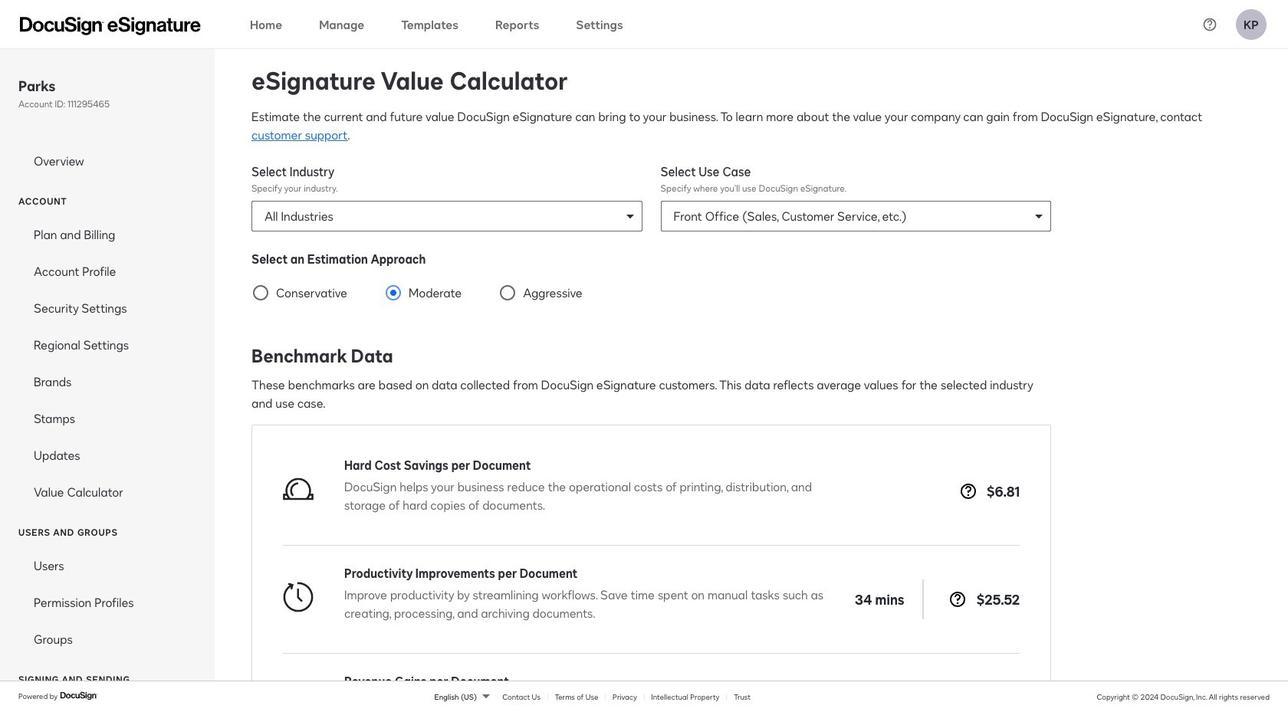Task type: locate. For each thing, give the bounding box(es) containing it.
account element
[[0, 216, 215, 511]]

hard cost savings per document image
[[283, 474, 314, 505]]

docusign image
[[60, 691, 98, 703]]

users and groups element
[[0, 548, 215, 658]]



Task type: describe. For each thing, give the bounding box(es) containing it.
docusign admin image
[[20, 16, 201, 35]]

productivity improvements per document image
[[283, 582, 314, 613]]



Task type: vqa. For each thing, say whether or not it's contained in the screenshot.
DocuSign image
yes



